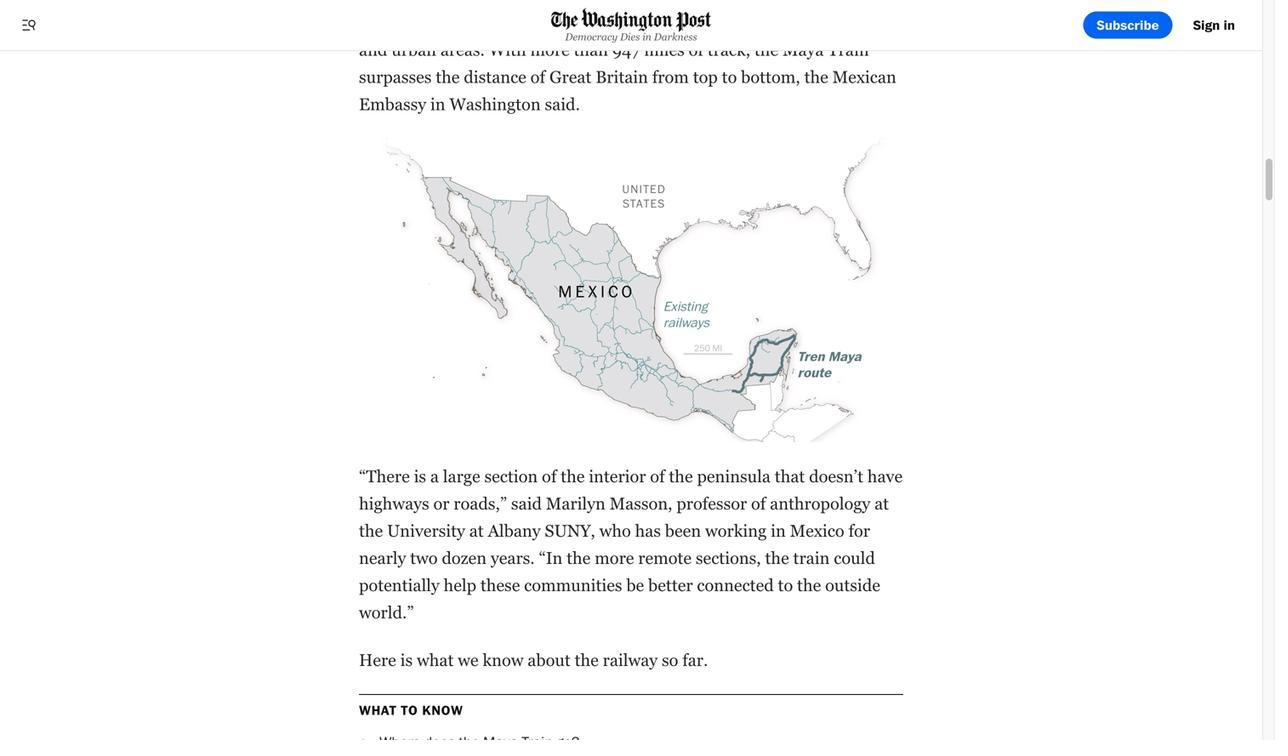 Task type: vqa. For each thing, say whether or not it's contained in the screenshot.
the topmost Politics
no



Task type: describe. For each thing, give the bounding box(es) containing it.
urban
[[392, 40, 436, 60]]

professor
[[677, 494, 747, 514]]

"in
[[539, 548, 563, 568]]

sign in link
[[1180, 11, 1249, 39]]

democracy dies in darkness
[[565, 31, 697, 43]]

subscribe link
[[1083, 11, 1173, 39]]

the train will transport visitors along both coasts and inland, which has been less accessible than the more developed beach resort and urban areas. with more than 947 miles of track, the maya train surpasses the distance of
[[359, 0, 888, 87]]

in inside "there is a large section of the interior of the peninsula that doesn't have highways or roads," said marilyn masson, professor of anthropology at the university at albany suny, who has been working in mexico for nearly two dozen years. "in the more remote sections, the train could potentially help these communities be better connected to the outside world."
[[771, 521, 786, 541]]

in right sign
[[1224, 17, 1235, 33]]

secondary navigation
[[359, 694, 904, 740]]

bottom,
[[741, 67, 800, 87]]

large
[[443, 467, 480, 486]]

in inside great britain from top to bottom, the mexican embassy in washington said.
[[430, 95, 445, 114]]

to inside "there is a large section of the interior of the peninsula that doesn't have highways or roads," said marilyn masson, professor of anthropology at the university at albany suny, who has been working in mexico for nearly two dozen years. "in the more remote sections, the train could potentially help these communities be better connected to the outside world."
[[778, 576, 793, 595]]

maya inside the train will transport visitors along both coasts and inland, which has been less accessible than the more developed beach resort and urban areas. with more than 947 miles of track, the maya train surpasses the distance of
[[783, 40, 824, 60]]

which
[[359, 13, 404, 32]]

search and browse sections image
[[20, 17, 37, 34]]

so
[[662, 651, 678, 670]]

developed
[[699, 13, 775, 32]]

1 horizontal spatial at
[[875, 494, 889, 514]]

working
[[705, 521, 767, 541]]

tren
[[798, 348, 825, 365]]

of up working
[[751, 494, 766, 514]]

doesn't
[[809, 467, 864, 486]]

has inside "there is a large section of the interior of the peninsula that doesn't have highways or roads," said marilyn masson, professor of anthropology at the university at albany suny, who has been working in mexico for nearly two dozen years. "in the more remote sections, the train could potentially help these communities be better connected to the outside world."
[[635, 521, 661, 541]]

1 horizontal spatial and
[[802, 0, 831, 5]]

primary element
[[0, 0, 1263, 51]]

know inside secondary navigation
[[422, 702, 463, 719]]

washington
[[450, 95, 541, 114]]

distance
[[464, 67, 527, 87]]

been inside "there is a large section of the interior of the peninsula that doesn't have highways or roads," said marilyn masson, professor of anthropology at the university at albany suny, who has been working in mexico for nearly two dozen years. "in the more remote sections, the train could potentially help these communities be better connected to the outside world."
[[665, 521, 701, 541]]

mexican
[[833, 67, 897, 87]]

what
[[359, 702, 397, 719]]

railway
[[603, 651, 658, 670]]

railways
[[663, 314, 709, 331]]

who
[[600, 521, 631, 541]]

britain
[[596, 67, 648, 87]]

have
[[868, 467, 903, 486]]

two
[[410, 548, 438, 568]]

of up masson,
[[650, 467, 665, 486]]

potentially
[[359, 576, 440, 595]]

will
[[503, 0, 530, 5]]

existing
[[663, 298, 708, 315]]

these
[[481, 576, 520, 595]]

help
[[444, 576, 476, 595]]

remote
[[638, 548, 692, 568]]

anthropology
[[770, 494, 871, 514]]

maya inside the 250 mi tren maya route
[[828, 348, 862, 365]]

highways
[[359, 494, 429, 514]]

miles
[[644, 40, 685, 60]]

1 vertical spatial than
[[574, 40, 608, 60]]

transport
[[534, 0, 605, 5]]

both
[[713, 0, 748, 5]]

outside
[[825, 576, 881, 595]]

0 vertical spatial than
[[589, 13, 623, 32]]

states
[[623, 196, 666, 211]]

dozen
[[442, 548, 487, 568]]

democracy
[[565, 31, 618, 43]]

marilyn
[[546, 494, 606, 514]]

less
[[478, 13, 506, 32]]

of up the marilyn
[[542, 467, 557, 486]]

of up top
[[689, 40, 704, 60]]

0 vertical spatial more
[[655, 13, 695, 32]]

0 horizontal spatial more
[[530, 40, 570, 60]]

0 horizontal spatial and
[[359, 40, 387, 60]]

"there is a large section of the interior of the peninsula that doesn't have highways or roads," said marilyn masson, professor of anthropology at the university at albany suny, who has been working in mexico for nearly two dozen years. "in the more remote sections, the train could potentially help these communities be better connected to the outside world."
[[359, 467, 903, 622]]

connected
[[697, 576, 774, 595]]

dies
[[620, 31, 640, 43]]

for
[[849, 521, 870, 541]]

250
[[694, 343, 710, 354]]

here
[[359, 651, 396, 670]]

along
[[668, 0, 709, 5]]

tagline, democracy dies in darkness element
[[551, 31, 711, 43]]

the washington post homepage. image
[[551, 8, 711, 32]]

inland,
[[835, 0, 888, 5]]

sign
[[1193, 17, 1220, 33]]

years.
[[491, 548, 535, 568]]

is for what
[[400, 651, 413, 670]]

sign in
[[1193, 17, 1235, 33]]



Task type: locate. For each thing, give the bounding box(es) containing it.
to right what
[[401, 702, 418, 719]]

nearly
[[359, 548, 406, 568]]

0 horizontal spatial is
[[400, 651, 413, 670]]

the inside great britain from top to bottom, the mexican embassy in washington said.
[[805, 67, 829, 87]]

with
[[489, 40, 526, 60]]

section
[[485, 467, 538, 486]]

said
[[511, 494, 542, 514]]

mexico
[[790, 521, 845, 541]]

0 horizontal spatial train
[[462, 0, 499, 5]]

democracy dies in darkness link
[[551, 8, 711, 43]]

1 vertical spatial been
[[665, 521, 701, 541]]

has inside the train will transport visitors along both coasts and inland, which has been less accessible than the more developed beach resort and urban areas. with more than 947 miles of track, the maya train surpasses the distance of
[[408, 13, 434, 32]]

coasts
[[752, 0, 798, 5]]

what
[[417, 651, 454, 670]]

a
[[430, 467, 439, 486]]

0 horizontal spatial been
[[438, 13, 474, 32]]

1 horizontal spatial is
[[414, 467, 426, 486]]

train inside "there is a large section of the interior of the peninsula that doesn't have highways or roads," said marilyn masson, professor of anthropology at the university at albany suny, who has been working in mexico for nearly two dozen years. "in the more remote sections, the train could potentially help these communities be better connected to the outside world."
[[793, 548, 830, 568]]

0 vertical spatial train
[[462, 0, 499, 5]]

0 vertical spatial is
[[414, 467, 426, 486]]

resort
[[828, 13, 872, 32]]

embassy
[[359, 95, 426, 114]]

masson,
[[610, 494, 673, 514]]

of left great
[[531, 67, 545, 87]]

0 vertical spatial been
[[438, 13, 474, 32]]

united states
[[622, 182, 666, 211]]

suny,
[[545, 521, 595, 541]]

mi
[[713, 343, 722, 354]]

better
[[648, 576, 693, 595]]

know
[[483, 651, 524, 670], [422, 702, 463, 719]]

has down masson,
[[635, 521, 661, 541]]

here is what we know about the railway so far.
[[359, 651, 708, 670]]

1 horizontal spatial to
[[722, 67, 737, 87]]

to inside great britain from top to bottom, the mexican embassy in washington said.
[[722, 67, 737, 87]]

at down have
[[875, 494, 889, 514]]

great
[[550, 67, 592, 87]]

0 vertical spatial at
[[875, 494, 889, 514]]

and
[[802, 0, 831, 5], [359, 40, 387, 60]]

and down which on the top left of page
[[359, 40, 387, 60]]

0 vertical spatial to
[[722, 67, 737, 87]]

1 vertical spatial more
[[530, 40, 570, 60]]

is left what
[[400, 651, 413, 670]]

2 vertical spatial to
[[401, 702, 418, 719]]

peninsula
[[697, 467, 771, 486]]

than
[[589, 13, 623, 32], [574, 40, 608, 60]]

is inside "there is a large section of the interior of the peninsula that doesn't have highways or roads," said marilyn masson, professor of anthropology at the university at albany suny, who has been working in mexico for nearly two dozen years. "in the more remote sections, the train could potentially help these communities be better connected to the outside world."
[[414, 467, 426, 486]]

train
[[828, 40, 869, 60]]

1 horizontal spatial more
[[595, 548, 634, 568]]

1 vertical spatial train
[[793, 548, 830, 568]]

1 vertical spatial has
[[635, 521, 661, 541]]

0 horizontal spatial has
[[408, 13, 434, 32]]

and up beach
[[802, 0, 831, 5]]

1 vertical spatial at
[[469, 521, 484, 541]]

areas.
[[441, 40, 485, 60]]

mexico
[[558, 281, 636, 302]]

1 horizontal spatial know
[[483, 651, 524, 670]]

great britain from top to bottom, the mexican embassy in washington said.
[[359, 67, 897, 114]]

"there
[[359, 467, 410, 486]]

0 horizontal spatial maya
[[783, 40, 824, 60]]

world."
[[359, 603, 414, 622]]

could
[[834, 548, 875, 568]]

1 vertical spatial is
[[400, 651, 413, 670]]

to right top
[[722, 67, 737, 87]]

mexico existing railways
[[558, 281, 709, 331]]

in
[[1224, 17, 1235, 33], [643, 31, 652, 43], [430, 95, 445, 114], [771, 521, 786, 541]]

train inside the train will transport visitors along both coasts and inland, which has been less accessible than the more developed beach resort and urban areas. with more than 947 miles of track, the maya train surpasses the distance of
[[462, 0, 499, 5]]

0 horizontal spatial at
[[469, 521, 484, 541]]

1 vertical spatial maya
[[828, 348, 862, 365]]

accessible
[[510, 13, 585, 32]]

1 horizontal spatial train
[[793, 548, 830, 568]]

from
[[652, 67, 689, 87]]

about
[[528, 651, 571, 670]]

0 vertical spatial maya
[[783, 40, 824, 60]]

1 horizontal spatial been
[[665, 521, 701, 541]]

more down "accessible"
[[530, 40, 570, 60]]

the
[[429, 0, 458, 5]]

in left the mexico
[[771, 521, 786, 541]]

communities
[[524, 576, 622, 595]]

train up less
[[462, 0, 499, 5]]

is left a
[[414, 467, 426, 486]]

surpasses
[[359, 67, 432, 87]]

has
[[408, 13, 434, 32], [635, 521, 661, 541]]

has up urban
[[408, 13, 434, 32]]

at down roads," on the bottom left of page
[[469, 521, 484, 541]]

sections,
[[696, 548, 761, 568]]

we
[[458, 651, 479, 670]]

route
[[798, 364, 831, 381]]

0 vertical spatial know
[[483, 651, 524, 670]]

visitors
[[609, 0, 664, 5]]

947
[[612, 40, 640, 60]]

maya down beach
[[783, 40, 824, 60]]

darkness
[[654, 31, 697, 43]]

0 horizontal spatial to
[[401, 702, 418, 719]]

in right dies
[[643, 31, 652, 43]]

2 horizontal spatial to
[[778, 576, 793, 595]]

2 vertical spatial more
[[595, 548, 634, 568]]

know down what
[[422, 702, 463, 719]]

maya
[[783, 40, 824, 60], [828, 348, 862, 365]]

more inside "there is a large section of the interior of the peninsula that doesn't have highways or roads," said marilyn masson, professor of anthropology at the university at albany suny, who has been working in mexico for nearly two dozen years. "in the more remote sections, the train could potentially help these communities be better connected to the outside world."
[[595, 548, 634, 568]]

0 vertical spatial and
[[802, 0, 831, 5]]

beach
[[779, 13, 823, 32]]

that
[[775, 467, 805, 486]]

roads,"
[[454, 494, 507, 514]]

1 vertical spatial know
[[422, 702, 463, 719]]

1 horizontal spatial has
[[635, 521, 661, 541]]

been up remote
[[665, 521, 701, 541]]

is
[[414, 467, 426, 486], [400, 651, 413, 670]]

1 vertical spatial and
[[359, 40, 387, 60]]

subscribe
[[1097, 17, 1159, 33]]

more down the who
[[595, 548, 634, 568]]

far.
[[683, 651, 708, 670]]

to right connected
[[778, 576, 793, 595]]

albany
[[488, 521, 541, 541]]

university
[[387, 521, 465, 541]]

been inside the train will transport visitors along both coasts and inland, which has been less accessible than the more developed beach resort and urban areas. with more than 947 miles of track, the maya train surpasses the distance of
[[438, 13, 474, 32]]

what to know
[[359, 702, 463, 719]]

250 mi tren maya route
[[694, 343, 862, 381]]

0 horizontal spatial know
[[422, 702, 463, 719]]

more down along
[[655, 13, 695, 32]]

at
[[875, 494, 889, 514], [469, 521, 484, 541]]

been down the
[[438, 13, 474, 32]]

is for a
[[414, 467, 426, 486]]

the
[[627, 13, 651, 32], [755, 40, 779, 60], [436, 67, 460, 87], [805, 67, 829, 87], [561, 467, 585, 486], [669, 467, 693, 486], [359, 521, 383, 541], [567, 548, 591, 568], [765, 548, 789, 568], [797, 576, 821, 595], [575, 651, 599, 670]]

interior
[[589, 467, 646, 486]]

or
[[433, 494, 450, 514]]

track,
[[708, 40, 750, 60]]

more
[[655, 13, 695, 32], [530, 40, 570, 60], [595, 548, 634, 568]]

been
[[438, 13, 474, 32], [665, 521, 701, 541]]

maya right the tren
[[828, 348, 862, 365]]

said.
[[545, 95, 580, 114]]

train down the mexico
[[793, 548, 830, 568]]

know right the we
[[483, 651, 524, 670]]

2 horizontal spatial more
[[655, 13, 695, 32]]

be
[[626, 576, 644, 595]]

in right embassy
[[430, 95, 445, 114]]

top
[[693, 67, 718, 87]]

0 vertical spatial has
[[408, 13, 434, 32]]

1 vertical spatial to
[[778, 576, 793, 595]]

united
[[622, 182, 666, 196]]

1 horizontal spatial maya
[[828, 348, 862, 365]]

to inside secondary navigation
[[401, 702, 418, 719]]



